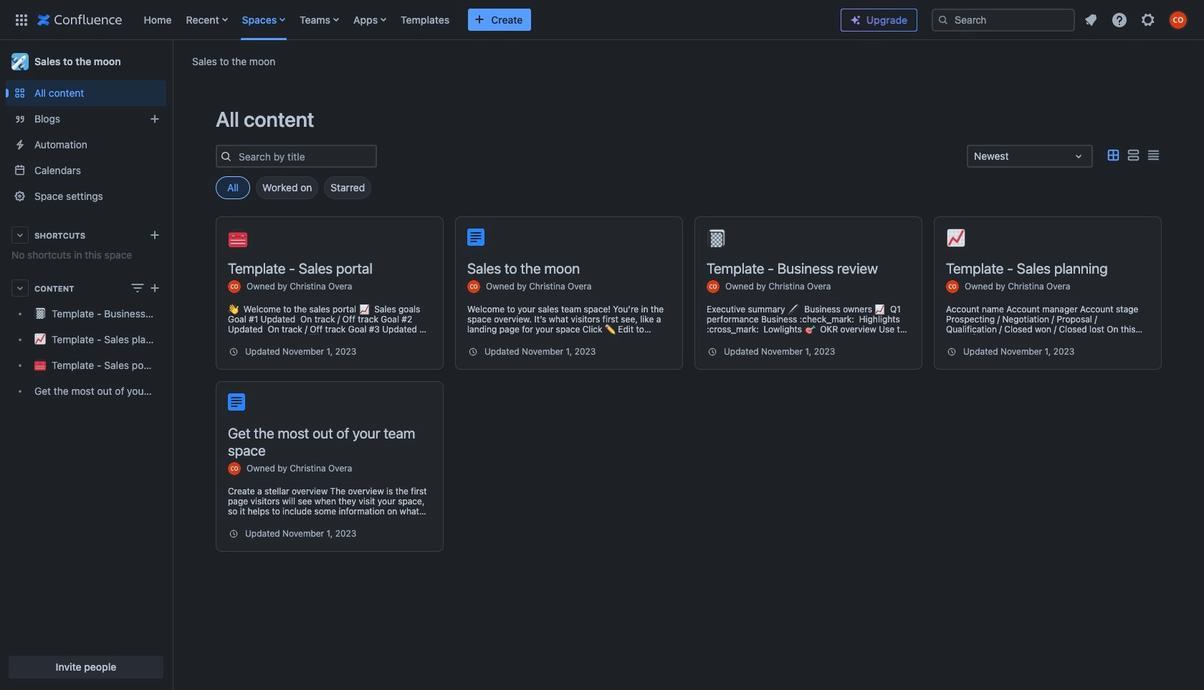 Task type: describe. For each thing, give the bounding box(es) containing it.
list for 'premium' icon
[[1078, 7, 1196, 33]]

open image
[[1070, 148, 1088, 165]]

:chart_with_upwards_trend: image
[[947, 229, 966, 247]]

profile picture image for :notebook: image on the right top
[[707, 280, 720, 293]]

notification icon image
[[1083, 11, 1100, 28]]

global element
[[9, 0, 830, 40]]

list image
[[1125, 147, 1142, 164]]

Search by title field
[[234, 146, 376, 166]]

:toolbox: image
[[229, 229, 247, 247]]

:notebook: image
[[708, 229, 726, 247]]

cards image
[[1105, 147, 1122, 164]]

page image
[[467, 229, 485, 246]]

help icon image
[[1111, 11, 1128, 28]]

settings icon image
[[1140, 11, 1157, 28]]

profile picture image for page icon
[[467, 280, 480, 293]]

collapse sidebar image
[[156, 47, 188, 76]]

add shortcut image
[[146, 227, 163, 244]]

Search field
[[932, 8, 1075, 31]]

profile picture image for page image
[[228, 462, 241, 475]]



Task type: locate. For each thing, give the bounding box(es) containing it.
None search field
[[932, 8, 1075, 31]]

:notebook: image
[[708, 229, 726, 247]]

search image
[[938, 14, 949, 25]]

banner
[[0, 0, 1204, 43]]

change view image
[[129, 280, 146, 297]]

0 horizontal spatial list
[[137, 0, 830, 40]]

None text field
[[974, 149, 977, 163]]

create image
[[146, 280, 163, 297]]

premium image
[[850, 14, 862, 26]]

page image
[[228, 394, 245, 411]]

:toolbox: image
[[229, 229, 247, 247]]

list for "appswitcher icon"
[[137, 0, 830, 40]]

appswitcher icon image
[[13, 11, 30, 28]]

profile picture image down :chart_with_upwards_trend: icon
[[946, 280, 959, 293]]

profile picture image down page icon
[[467, 280, 480, 293]]

compact list image
[[1145, 147, 1162, 164]]

tree inside space element
[[6, 301, 166, 404]]

create a blog image
[[146, 110, 163, 128]]

confluence image
[[37, 11, 122, 28], [37, 11, 122, 28]]

profile picture image down :notebook: icon
[[707, 280, 720, 293]]

profile picture image for :chart_with_upwards_trend: image
[[946, 280, 959, 293]]

:chart_with_upwards_trend: image
[[947, 229, 966, 247]]

list
[[137, 0, 830, 40], [1078, 7, 1196, 33]]

profile picture image
[[228, 280, 241, 293], [467, 280, 480, 293], [707, 280, 720, 293], [946, 280, 959, 293], [228, 462, 241, 475]]

profile picture image down page image
[[228, 462, 241, 475]]

tree
[[6, 301, 166, 404]]

profile picture image down :toolbox: icon
[[228, 280, 241, 293]]

profile picture image for :toolbox: image
[[228, 280, 241, 293]]

1 horizontal spatial list
[[1078, 7, 1196, 33]]

space element
[[0, 40, 172, 690]]



Task type: vqa. For each thing, say whether or not it's contained in the screenshot.
second HEADING from the bottom
no



